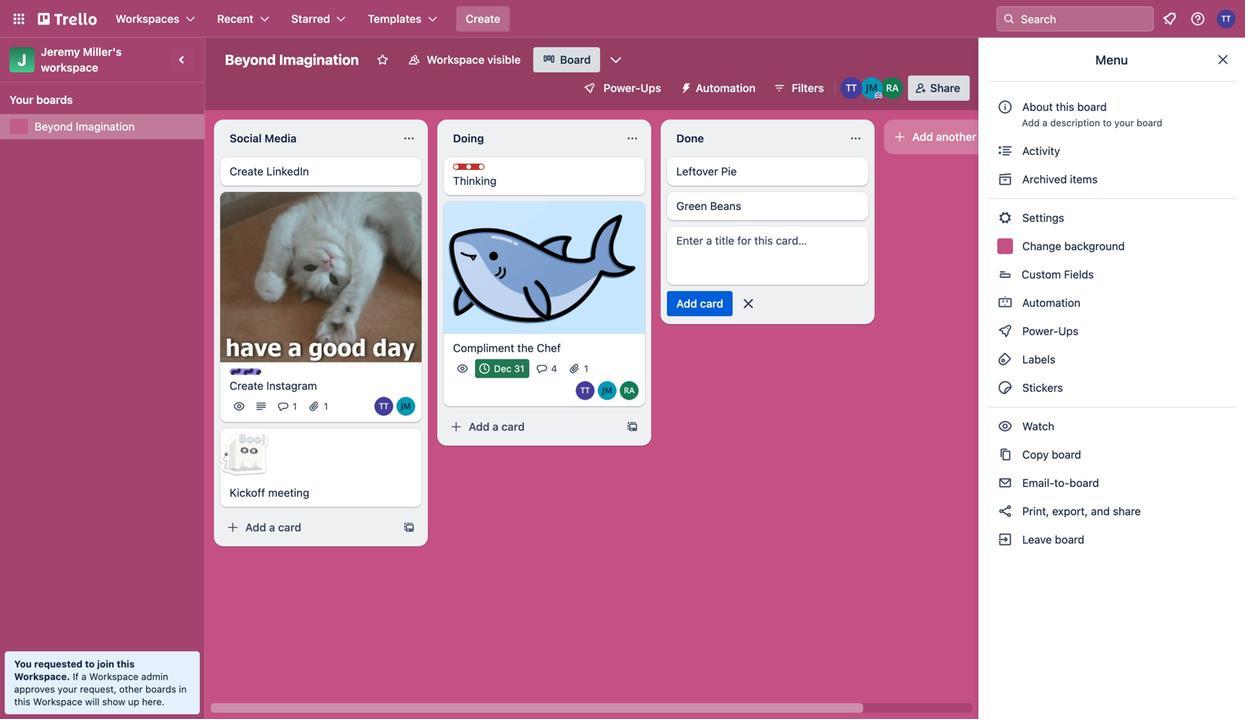 Task type: vqa. For each thing, say whether or not it's contained in the screenshot.
"Close" image
no



Task type: locate. For each thing, give the bounding box(es) containing it.
sm image left copy
[[997, 447, 1013, 463]]

beyond down your boards
[[35, 120, 73, 133]]

workspace
[[41, 61, 98, 74]]

1 right '4' on the bottom of the page
[[584, 363, 588, 374]]

add a card down "dec 31" checkbox
[[469, 420, 525, 433]]

this down approves
[[14, 696, 30, 707]]

1 horizontal spatial boards
[[145, 684, 176, 695]]

up
[[128, 696, 139, 707]]

0 vertical spatial beyond imagination
[[225, 51, 359, 68]]

0 notifications image
[[1160, 9, 1179, 28]]

power-ups
[[604, 81, 661, 94], [1020, 324, 1082, 337]]

power- up labels
[[1022, 324, 1058, 337]]

Search field
[[1016, 7, 1153, 31]]

add for doing add a card button
[[469, 420, 490, 433]]

sm image right "list"
[[997, 143, 1013, 159]]

you requested to join this workspace.
[[14, 658, 135, 682]]

a down about
[[1043, 117, 1048, 128]]

beyond inside board name 'text field'
[[225, 51, 276, 68]]

add down kickoff
[[245, 521, 266, 534]]

sm image inside copy board link
[[997, 447, 1013, 463]]

miller's
[[83, 45, 122, 58]]

sm image for leave board
[[997, 532, 1013, 548]]

create
[[466, 12, 500, 25], [230, 165, 263, 178], [230, 379, 263, 392]]

boards right your
[[36, 93, 73, 106]]

ups
[[641, 81, 661, 94], [1058, 324, 1079, 337]]

0 vertical spatial create from template… image
[[626, 420, 639, 433]]

beyond down recent popup button
[[225, 51, 276, 68]]

jeremy miller (jeremymiller198) image left ruby anderson (rubyanderson7) image
[[598, 381, 617, 400]]

filters
[[792, 81, 824, 94]]

compliment
[[453, 341, 514, 354]]

0 vertical spatial your
[[1115, 117, 1134, 128]]

leftover
[[677, 165, 718, 178]]

sm image inside stickers 'link'
[[997, 380, 1013, 396]]

sm image left labels
[[997, 352, 1013, 367]]

terry turtle (terryturtle) image
[[374, 397, 393, 416]]

create button
[[456, 6, 510, 31]]

2 vertical spatial create
[[230, 379, 263, 392]]

dec 31
[[494, 363, 525, 374]]

1 vertical spatial workspace
[[89, 671, 139, 682]]

automation link
[[988, 290, 1236, 315]]

workspaces button
[[106, 6, 205, 31]]

add down about
[[1022, 117, 1040, 128]]

change background
[[1020, 240, 1125, 253]]

pie
[[721, 165, 737, 178]]

archived items link
[[988, 167, 1236, 192]]

jeremy miller (jeremymiller198) image for terry turtle (terryturtle) image corresponding to ruby anderson (rubyanderson7) image
[[598, 381, 617, 400]]

0 horizontal spatial terry turtle (terryturtle) image
[[576, 381, 595, 400]]

workspace down join
[[89, 671, 139, 682]]

0 vertical spatial add a card button
[[444, 414, 620, 439]]

ruby anderson (rubyanderson7) image
[[882, 77, 904, 99]]

1 vertical spatial add a card
[[245, 521, 301, 534]]

change background link
[[988, 234, 1236, 259]]

sm image inside labels link
[[997, 352, 1013, 367]]

1 horizontal spatial terry turtle (terryturtle) image
[[841, 77, 863, 99]]

board up the activity link
[[1137, 117, 1163, 128]]

board
[[560, 53, 591, 66]]

add a card
[[469, 420, 525, 433], [245, 521, 301, 534]]

card left "cancel" image
[[700, 297, 723, 310]]

share
[[1113, 505, 1141, 518]]

0 vertical spatial create
[[466, 12, 500, 25]]

sm image inside leave board link
[[997, 532, 1013, 548]]

1 vertical spatial automation
[[1020, 296, 1081, 309]]

board
[[1077, 100, 1107, 113], [1137, 117, 1163, 128], [1052, 448, 1081, 461], [1070, 476, 1099, 489], [1055, 533, 1085, 546]]

this right join
[[117, 658, 135, 669]]

1 vertical spatial terry turtle (terryturtle) image
[[841, 77, 863, 99]]

2 vertical spatial terry turtle (terryturtle) image
[[576, 381, 595, 400]]

1 horizontal spatial add a card
[[469, 420, 525, 433]]

list
[[979, 130, 995, 143]]

beyond imagination down "starred"
[[225, 51, 359, 68]]

create from template… image
[[626, 420, 639, 433], [403, 521, 415, 534]]

1 vertical spatial add a card button
[[220, 515, 396, 540]]

archived items
[[1020, 173, 1098, 186]]

1 horizontal spatial to
[[1103, 117, 1112, 128]]

Doing text field
[[444, 126, 617, 151]]

watch
[[1020, 420, 1058, 433]]

2 vertical spatial this
[[14, 696, 30, 707]]

recent
[[217, 12, 254, 25]]

1 horizontal spatial your
[[1115, 117, 1134, 128]]

customize views image
[[608, 52, 624, 68]]

this
[[1056, 100, 1074, 113], [117, 658, 135, 669], [14, 696, 30, 707]]

green beans
[[677, 199, 741, 212]]

1 horizontal spatial 1
[[324, 401, 328, 412]]

terry turtle (terryturtle) image
[[1217, 9, 1236, 28], [841, 77, 863, 99], [576, 381, 595, 400]]

create inside button
[[466, 12, 500, 25]]

add left another
[[913, 130, 933, 143]]

labels
[[1020, 353, 1056, 366]]

0 horizontal spatial imagination
[[76, 120, 135, 133]]

terry turtle (terryturtle) image for ruby anderson (rubyanderson7) icon
[[841, 77, 863, 99]]

add a card button down the 31
[[444, 414, 620, 439]]

to-
[[1054, 476, 1070, 489]]

0 vertical spatial to
[[1103, 117, 1112, 128]]

0 horizontal spatial ups
[[641, 81, 661, 94]]

thinking link
[[453, 173, 636, 189]]

1 vertical spatial your
[[58, 684, 77, 695]]

4 sm image from the top
[[997, 419, 1013, 434]]

automation up done text field
[[696, 81, 756, 94]]

add a card for doing
[[469, 420, 525, 433]]

power-ups down the customize views image
[[604, 81, 661, 94]]

imagination down your boards with 1 items element
[[76, 120, 135, 133]]

leave board link
[[988, 527, 1236, 552]]

archived
[[1022, 173, 1067, 186]]

this member is an admin of this board. image
[[875, 92, 882, 99]]

1 horizontal spatial beyond
[[225, 51, 276, 68]]

1 horizontal spatial workspace
[[89, 671, 139, 682]]

workspace inside workspace visible button
[[427, 53, 485, 66]]

1 vertical spatial boards
[[145, 684, 176, 695]]

0 horizontal spatial jeremy miller (jeremymiller198) image
[[396, 397, 415, 416]]

sm image inside print, export, and share link
[[997, 503, 1013, 519]]

thinking
[[453, 174, 497, 187]]

terry turtle (terryturtle) image left ruby anderson (rubyanderson7) image
[[576, 381, 595, 400]]

0 vertical spatial beyond
[[225, 51, 276, 68]]

kickoff meeting link
[[230, 485, 412, 501]]

0 vertical spatial card
[[700, 297, 723, 310]]

templates button
[[358, 6, 447, 31]]

1 vertical spatial card
[[502, 420, 525, 433]]

add down "dec 31" checkbox
[[469, 420, 490, 433]]

terry turtle (terryturtle) image left this member is an admin of this board. image
[[841, 77, 863, 99]]

0 horizontal spatial this
[[14, 696, 30, 707]]

1 horizontal spatial this
[[117, 658, 135, 669]]

sm image for automation
[[997, 295, 1013, 311]]

add
[[1022, 117, 1040, 128], [913, 130, 933, 143], [677, 297, 697, 310], [469, 420, 490, 433], [245, 521, 266, 534]]

email-to-board link
[[988, 470, 1236, 496]]

sm image left "email-"
[[997, 475, 1013, 491]]

sm image for archived items
[[997, 171, 1013, 187]]

to left join
[[85, 658, 95, 669]]

beyond imagination
[[225, 51, 359, 68], [35, 120, 135, 133]]

0 horizontal spatial to
[[85, 658, 95, 669]]

create up workspace visible
[[466, 12, 500, 25]]

sm image inside email-to-board link
[[997, 475, 1013, 491]]

this inside if a workspace admin approves your request, other boards in this workspace will show up here.
[[14, 696, 30, 707]]

1 horizontal spatial jeremy miller (jeremymiller198) image
[[598, 381, 617, 400]]

chef
[[537, 341, 561, 354]]

dec
[[494, 363, 512, 374]]

your boards
[[9, 93, 73, 106]]

starred button
[[282, 6, 355, 31]]

add a card down kickoff meeting
[[245, 521, 301, 534]]

ups left automation button
[[641, 81, 661, 94]]

jeremy
[[41, 45, 80, 58]]

2 horizontal spatial this
[[1056, 100, 1074, 113]]

0 vertical spatial imagination
[[279, 51, 359, 68]]

email-
[[1022, 476, 1054, 489]]

0 horizontal spatial card
[[278, 521, 301, 534]]

1 vertical spatial create from template… image
[[403, 521, 415, 534]]

sm image up "done"
[[674, 76, 696, 98]]

your inside about this board add a description to your board
[[1115, 117, 1134, 128]]

0 vertical spatial power-
[[604, 81, 641, 94]]

0 vertical spatial add a card
[[469, 420, 525, 433]]

terry turtle (terryturtle) image right open information menu icon
[[1217, 9, 1236, 28]]

sm image inside the activity link
[[997, 143, 1013, 159]]

power-ups up labels
[[1020, 324, 1082, 337]]

sm image inside power-ups link
[[997, 323, 1013, 339]]

0 vertical spatial ups
[[641, 81, 661, 94]]

0 vertical spatial power-ups
[[604, 81, 661, 94]]

share button
[[908, 76, 970, 101]]

1 horizontal spatial card
[[502, 420, 525, 433]]

export,
[[1052, 505, 1088, 518]]

1 horizontal spatial power-
[[1022, 324, 1058, 337]]

Dec 31 checkbox
[[475, 359, 529, 378]]

automation inside button
[[696, 81, 756, 94]]

jeremy miller (jeremymiller198) image
[[598, 381, 617, 400], [396, 397, 415, 416]]

linkedin
[[266, 165, 309, 178]]

2 horizontal spatial workspace
[[427, 53, 485, 66]]

3 sm image from the top
[[997, 323, 1013, 339]]

card down meeting
[[278, 521, 301, 534]]

sm image inside watch link
[[997, 419, 1013, 434]]

board up print, export, and share
[[1070, 476, 1099, 489]]

add a card button down kickoff meeting "link"
[[220, 515, 396, 540]]

a down "dec 31" checkbox
[[493, 420, 499, 433]]

0 horizontal spatial workspace
[[33, 696, 82, 707]]

1
[[584, 363, 588, 374], [293, 401, 297, 412], [324, 401, 328, 412]]

0 horizontal spatial beyond
[[35, 120, 73, 133]]

0 horizontal spatial automation
[[696, 81, 756, 94]]

sm image
[[674, 76, 696, 98], [997, 143, 1013, 159], [997, 171, 1013, 187], [997, 352, 1013, 367], [997, 380, 1013, 396], [997, 447, 1013, 463], [997, 475, 1013, 491], [997, 503, 1013, 519]]

about this board add a description to your board
[[1022, 100, 1163, 128]]

1 sm image from the top
[[997, 210, 1013, 226]]

create linkedin link
[[230, 164, 412, 179]]

sm image left 'print,'
[[997, 503, 1013, 519]]

to inside about this board add a description to your board
[[1103, 117, 1112, 128]]

j
[[18, 50, 26, 69]]

0 horizontal spatial add a card button
[[220, 515, 396, 540]]

workspace left the visible
[[427, 53, 485, 66]]

add inside about this board add a description to your board
[[1022, 117, 1040, 128]]

ups down the automation link
[[1058, 324, 1079, 337]]

0 horizontal spatial boards
[[36, 93, 73, 106]]

workspace down approves
[[33, 696, 82, 707]]

1 vertical spatial to
[[85, 658, 95, 669]]

1 horizontal spatial imagination
[[279, 51, 359, 68]]

0 vertical spatial automation
[[696, 81, 756, 94]]

this up description
[[1056, 100, 1074, 113]]

5 sm image from the top
[[997, 532, 1013, 548]]

sm image
[[997, 210, 1013, 226], [997, 295, 1013, 311], [997, 323, 1013, 339], [997, 419, 1013, 434], [997, 532, 1013, 548]]

1 horizontal spatial ups
[[1058, 324, 1079, 337]]

your up the activity link
[[1115, 117, 1134, 128]]

create down social
[[230, 165, 263, 178]]

2 horizontal spatial card
[[700, 297, 723, 310]]

0 horizontal spatial add a card
[[245, 521, 301, 534]]

2 vertical spatial card
[[278, 521, 301, 534]]

Board name text field
[[217, 47, 367, 72]]

automation
[[696, 81, 756, 94], [1020, 296, 1081, 309]]

beyond
[[225, 51, 276, 68], [35, 120, 73, 133]]

beyond imagination down your boards with 1 items element
[[35, 120, 135, 133]]

automation down custom fields
[[1020, 296, 1081, 309]]

1 vertical spatial power-
[[1022, 324, 1058, 337]]

add a card button for social media
[[220, 515, 396, 540]]

sm image for watch
[[997, 419, 1013, 434]]

card for social media
[[278, 521, 301, 534]]

card inside button
[[700, 297, 723, 310]]

1 vertical spatial power-ups
[[1020, 324, 1082, 337]]

1 vertical spatial imagination
[[76, 120, 135, 133]]

power-
[[604, 81, 641, 94], [1022, 324, 1058, 337]]

a right the if
[[81, 671, 87, 682]]

1 horizontal spatial create from template… image
[[626, 420, 639, 433]]

media
[[265, 132, 297, 145]]

0 horizontal spatial create from template… image
[[403, 521, 415, 534]]

1 horizontal spatial beyond imagination
[[225, 51, 359, 68]]

create linkedin
[[230, 165, 309, 178]]

1 vertical spatial beyond
[[35, 120, 73, 133]]

power- down the customize views image
[[604, 81, 641, 94]]

1 vertical spatial ups
[[1058, 324, 1079, 337]]

power- inside button
[[604, 81, 641, 94]]

sm image inside the automation link
[[997, 295, 1013, 311]]

imagination down starred popup button
[[279, 51, 359, 68]]

sm image left the archived
[[997, 171, 1013, 187]]

power-ups inside power-ups link
[[1020, 324, 1082, 337]]

0 vertical spatial this
[[1056, 100, 1074, 113]]

sm image left stickers
[[997, 380, 1013, 396]]

0 horizontal spatial power-
[[604, 81, 641, 94]]

ups inside button
[[641, 81, 661, 94]]

1 vertical spatial beyond imagination
[[35, 120, 135, 133]]

1 vertical spatial this
[[117, 658, 135, 669]]

0 vertical spatial boards
[[36, 93, 73, 106]]

a inside if a workspace admin approves your request, other boards in this workspace will show up here.
[[81, 671, 87, 682]]

2 horizontal spatial terry turtle (terryturtle) image
[[1217, 9, 1236, 28]]

starred
[[291, 12, 330, 25]]

custom fields button
[[988, 262, 1236, 287]]

2 sm image from the top
[[997, 295, 1013, 311]]

1 vertical spatial create
[[230, 165, 263, 178]]

1 horizontal spatial power-ups
[[1020, 324, 1082, 337]]

create instagram
[[230, 379, 317, 392]]

compliment the chef link
[[453, 340, 636, 356]]

1 horizontal spatial add a card button
[[444, 414, 620, 439]]

0 horizontal spatial your
[[58, 684, 77, 695]]

boards down the admin
[[145, 684, 176, 695]]

sm image inside settings link
[[997, 210, 1013, 226]]

create from template… image for doing
[[626, 420, 639, 433]]

sm image inside the archived items link
[[997, 171, 1013, 187]]

boards inside if a workspace admin approves your request, other boards in this workspace will show up here.
[[145, 684, 176, 695]]

jeremy miller (jeremymiller198) image right terry turtle (terryturtle) icon
[[396, 397, 415, 416]]

1 down "create instagram" link
[[324, 401, 328, 412]]

0 horizontal spatial power-ups
[[604, 81, 661, 94]]

create down color: purple, title: none image
[[230, 379, 263, 392]]

recent button
[[208, 6, 279, 31]]

card for doing
[[502, 420, 525, 433]]

1 horizontal spatial automation
[[1020, 296, 1081, 309]]

1 down instagram
[[293, 401, 297, 412]]

0 vertical spatial workspace
[[427, 53, 485, 66]]

to up the activity link
[[1103, 117, 1112, 128]]

your down the if
[[58, 684, 77, 695]]

imagination
[[279, 51, 359, 68], [76, 120, 135, 133]]

2 horizontal spatial 1
[[584, 363, 588, 374]]

stickers link
[[988, 375, 1236, 400]]

kickoff meeting
[[230, 486, 309, 499]]

create for create
[[466, 12, 500, 25]]

card down dec 31
[[502, 420, 525, 433]]



Task type: describe. For each thing, give the bounding box(es) containing it.
social
[[230, 132, 262, 145]]

create for create instagram
[[230, 379, 263, 392]]

color: purple, title: none image
[[230, 369, 261, 375]]

add a card for social media
[[245, 521, 301, 534]]

copy board
[[1020, 448, 1081, 461]]

beyond imagination link
[[35, 119, 195, 135]]

kickoff
[[230, 486, 265, 499]]

board up the to-
[[1052, 448, 1081, 461]]

print, export, and share link
[[988, 499, 1236, 524]]

ruby anderson (rubyanderson7) image
[[620, 381, 639, 400]]

create for create linkedin
[[230, 165, 263, 178]]

print, export, and share
[[1020, 505, 1141, 518]]

a inside about this board add a description to your board
[[1043, 117, 1048, 128]]

1 for 4
[[584, 363, 588, 374]]

email-to-board
[[1020, 476, 1099, 489]]

back to home image
[[38, 6, 97, 31]]

terry turtle (terryturtle) image for ruby anderson (rubyanderson7) image
[[576, 381, 595, 400]]

meeting
[[268, 486, 309, 499]]

add for add a card button associated with social media
[[245, 521, 266, 534]]

pete ghost image
[[219, 428, 269, 479]]

approves
[[14, 684, 55, 695]]

jeremy miller's workspace
[[41, 45, 125, 74]]

beyond inside beyond imagination link
[[35, 120, 73, 133]]

board down export,
[[1055, 533, 1085, 546]]

menu
[[1096, 52, 1128, 67]]

color: bold red, title: "thoughts" element
[[453, 164, 512, 175]]

here.
[[142, 696, 165, 707]]

1 for 1
[[324, 401, 328, 412]]

sm image for email-to-board
[[997, 475, 1013, 491]]

labels link
[[988, 347, 1236, 372]]

sm image for power-ups
[[997, 323, 1013, 339]]

sm image inside automation button
[[674, 76, 696, 98]]

background
[[1065, 240, 1125, 253]]

leave
[[1022, 533, 1052, 546]]

beans
[[710, 199, 741, 212]]

visible
[[488, 53, 521, 66]]

cancel image
[[741, 296, 756, 312]]

create from template… image for social media
[[403, 521, 415, 534]]

another
[[936, 130, 977, 143]]

workspace navigation collapse icon image
[[171, 49, 194, 71]]

sm image for activity
[[997, 143, 1013, 159]]

this inside you requested to join this workspace.
[[117, 658, 135, 669]]

0 vertical spatial terry turtle (terryturtle) image
[[1217, 9, 1236, 28]]

in
[[179, 684, 187, 695]]

star or unstar board image
[[376, 53, 389, 66]]

thoughts
[[469, 164, 512, 175]]

your boards with 1 items element
[[9, 90, 187, 109]]

your inside if a workspace admin approves your request, other boards in this workspace will show up here.
[[58, 684, 77, 695]]

beyond imagination inside board name 'text field'
[[225, 51, 359, 68]]

Enter a title for this card… text field
[[667, 227, 868, 285]]

the
[[517, 341, 534, 354]]

green
[[677, 199, 707, 212]]

stickers
[[1020, 381, 1063, 394]]

open information menu image
[[1190, 11, 1206, 27]]

change
[[1022, 240, 1062, 253]]

other
[[119, 684, 143, 695]]

31
[[514, 363, 525, 374]]

automation button
[[674, 76, 765, 101]]

sm image for labels
[[997, 352, 1013, 367]]

0 horizontal spatial 1
[[293, 401, 297, 412]]

custom
[[1022, 268, 1061, 281]]

templates
[[368, 12, 422, 25]]

add another list
[[913, 130, 995, 143]]

settings
[[1020, 211, 1064, 224]]

power-ups inside "power-ups" button
[[604, 81, 661, 94]]

share
[[930, 81, 961, 94]]

print,
[[1022, 505, 1049, 518]]

thoughts thinking
[[453, 164, 512, 187]]

workspace visible
[[427, 53, 521, 66]]

you
[[14, 658, 32, 669]]

workspace.
[[14, 671, 70, 682]]

watch link
[[988, 414, 1236, 439]]

add another list button
[[884, 120, 1098, 154]]

2 vertical spatial workspace
[[33, 696, 82, 707]]

board up description
[[1077, 100, 1107, 113]]

leave board
[[1020, 533, 1085, 546]]

power-ups button
[[572, 76, 671, 101]]

description
[[1050, 117, 1100, 128]]

this inside about this board add a description to your board
[[1056, 100, 1074, 113]]

imagination inside board name 'text field'
[[279, 51, 359, 68]]

fields
[[1064, 268, 1094, 281]]

Social Media text field
[[220, 126, 393, 151]]

if
[[73, 671, 79, 682]]

doing
[[453, 132, 484, 145]]

leftover pie
[[677, 165, 737, 178]]

instagram
[[266, 379, 317, 392]]

sm image for print, export, and share
[[997, 503, 1013, 519]]

to inside you requested to join this workspace.
[[85, 658, 95, 669]]

settings link
[[988, 205, 1236, 230]]

copy board link
[[988, 442, 1236, 467]]

add left "cancel" image
[[677, 297, 697, 310]]

and
[[1091, 505, 1110, 518]]

about
[[1022, 100, 1053, 113]]

power-ups link
[[988, 319, 1236, 344]]

copy
[[1022, 448, 1049, 461]]

jeremy miller (jeremymiller198) image
[[861, 77, 883, 99]]

custom fields
[[1022, 268, 1094, 281]]

a down kickoff meeting
[[269, 521, 275, 534]]

green beans link
[[677, 198, 859, 214]]

admin
[[141, 671, 168, 682]]

board link
[[533, 47, 600, 72]]

sm image for copy board
[[997, 447, 1013, 463]]

sm image for stickers
[[997, 380, 1013, 396]]

search image
[[1003, 13, 1016, 25]]

request,
[[80, 684, 117, 695]]

items
[[1070, 173, 1098, 186]]

add a card button for doing
[[444, 414, 620, 439]]

show
[[102, 696, 125, 707]]

if a workspace admin approves your request, other boards in this workspace will show up here.
[[14, 671, 187, 707]]

join
[[97, 658, 114, 669]]

0 horizontal spatial beyond imagination
[[35, 120, 135, 133]]

add for add another list button
[[913, 130, 933, 143]]

sm image for settings
[[997, 210, 1013, 226]]

your
[[9, 93, 33, 106]]

primary element
[[0, 0, 1245, 38]]

social media
[[230, 132, 297, 145]]

workspaces
[[116, 12, 179, 25]]

jeremy miller (jeremymiller198) image for terry turtle (terryturtle) icon
[[396, 397, 415, 416]]

4
[[551, 363, 557, 374]]

Done text field
[[667, 126, 840, 151]]



